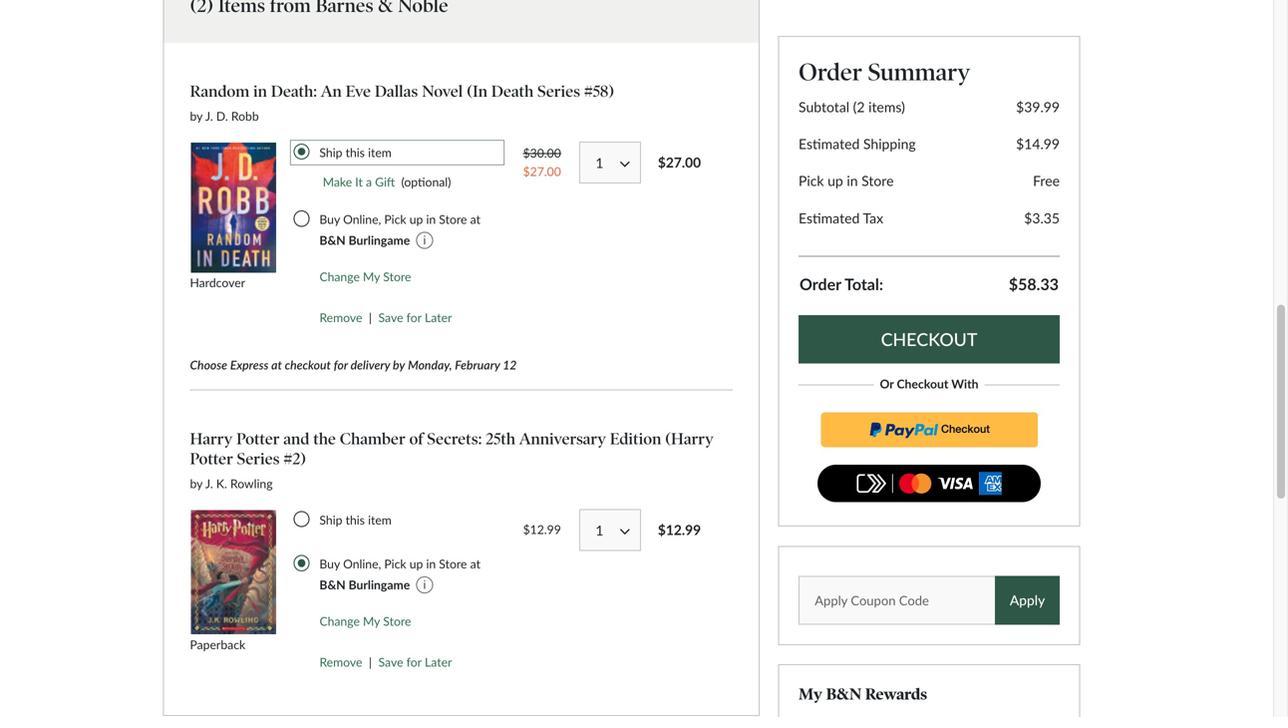 Task type: locate. For each thing, give the bounding box(es) containing it.
tax
[[863, 209, 884, 226]]

1 horizontal spatial series
[[538, 82, 581, 101]]

2 estimated from the top
[[799, 209, 860, 226]]

in
[[253, 82, 267, 101], [847, 172, 858, 189], [426, 212, 436, 227], [426, 557, 436, 571]]

1 j. from the top
[[205, 108, 213, 123]]

0 vertical spatial ship this item
[[320, 145, 392, 159]]

$58.33
[[1009, 274, 1059, 294]]

1 b&n burlingame from the top
[[320, 233, 410, 247]]

1 change my store link from the top
[[294, 269, 411, 284]]

$27.00
[[658, 154, 701, 170], [523, 164, 561, 178]]

0 horizontal spatial potter
[[190, 449, 233, 469]]

1 change my store from the top
[[320, 269, 411, 284]]

2 change my store link from the top
[[294, 614, 411, 628]]

0 vertical spatial j.
[[205, 108, 213, 123]]

2 change my store from the top
[[320, 614, 411, 628]]

1 vertical spatial remove |
[[320, 655, 372, 669]]

this down chamber
[[346, 513, 365, 527]]

1 remove link from the top
[[320, 310, 362, 325]]

1 ship from the top
[[320, 145, 343, 159]]

change my store for eve
[[320, 269, 411, 284]]

1 1 link from the top
[[579, 141, 641, 183]]

this for chamber
[[346, 513, 365, 527]]

2 1 from the top
[[596, 522, 604, 539]]

this for eve
[[346, 145, 365, 159]]

b&n burlingame
[[320, 233, 410, 247], [320, 577, 410, 592]]

0 vertical spatial ship
[[320, 145, 343, 159]]

free
[[1033, 172, 1060, 189]]

1 vertical spatial remove
[[320, 655, 362, 669]]

1 vertical spatial 1
[[596, 522, 604, 539]]

eve
[[346, 82, 371, 101]]

0 vertical spatial series
[[538, 82, 581, 101]]

1 vertical spatial item
[[368, 513, 392, 527]]

by left k.
[[190, 476, 203, 491]]

remove |
[[320, 310, 372, 325], [320, 655, 372, 669]]

1 remove from the top
[[320, 310, 362, 325]]

(in
[[467, 82, 488, 101]]

buy down make at the left
[[320, 212, 340, 227]]

0 vertical spatial |
[[369, 310, 372, 325]]

this up make it a gift 'link'
[[346, 145, 365, 159]]

potter
[[237, 429, 280, 449], [190, 449, 233, 469]]

an
[[321, 82, 342, 101]]

1 vertical spatial at
[[271, 358, 282, 372]]

$12.99 down anniversary
[[523, 522, 561, 537]]

order
[[799, 57, 863, 87], [800, 274, 842, 294]]

change my store link
[[294, 269, 411, 284], [294, 614, 411, 628]]

estimated tax
[[799, 209, 884, 226]]

1 down anniversary
[[596, 522, 604, 539]]

2 item from the top
[[368, 513, 392, 527]]

potter left and
[[237, 429, 280, 449]]

remove link for #2)
[[320, 655, 362, 669]]

1 vertical spatial series
[[237, 449, 280, 469]]

1 vertical spatial buy online, pick up in store at b&n burlingame
[[320, 557, 481, 592]]

item
[[368, 145, 392, 159], [368, 513, 392, 527]]

buy right title: harry potter and the chamber of secrets: 25th anniversary edition (harry potter series #2) image in the bottom of the page
[[320, 557, 340, 571]]

february
[[455, 358, 500, 372]]

up
[[828, 172, 844, 189], [410, 212, 423, 227], [410, 557, 423, 571]]

0 vertical spatial remove |
[[320, 310, 372, 325]]

ship up make at the left
[[320, 145, 343, 159]]

2 ship from the top
[[320, 513, 343, 527]]

1 vertical spatial change
[[320, 614, 360, 628]]

my for eve
[[363, 269, 380, 284]]

ship for an
[[320, 145, 343, 159]]

(2 items)
[[853, 98, 905, 115]]

1 vertical spatial ship this item
[[320, 513, 392, 527]]

0 vertical spatial change my store
[[320, 269, 411, 284]]

series left #58)
[[538, 82, 581, 101]]

0 vertical spatial at
[[470, 212, 481, 227]]

1 vertical spatial change my store
[[320, 614, 411, 628]]

in inside "random in death: an eve dallas novel (in death series #58) by j. d. robb"
[[253, 82, 267, 101]]

change my store
[[320, 269, 411, 284], [320, 614, 411, 628]]

1 item from the top
[[368, 145, 392, 159]]

1 link for edition
[[579, 509, 641, 551]]

estimated
[[799, 135, 860, 152], [799, 209, 860, 226]]

death
[[492, 82, 534, 101]]

series
[[538, 82, 581, 101], [237, 449, 280, 469]]

1 horizontal spatial potter
[[237, 429, 280, 449]]

0 vertical spatial buy
[[320, 212, 340, 227]]

None submit
[[799, 315, 1060, 364]]

2 remove | from the top
[[320, 655, 372, 669]]

rewards
[[866, 685, 928, 704]]

series up rowling
[[237, 449, 280, 469]]

apply button
[[995, 576, 1060, 625]]

1 vertical spatial change my store link
[[294, 614, 411, 628]]

1 for series
[[596, 155, 604, 171]]

paperback
[[190, 637, 246, 651]]

item down chamber
[[368, 513, 392, 527]]

remove
[[320, 310, 362, 325], [320, 655, 362, 669]]

#2)
[[284, 449, 306, 469]]

$12.99 down "(harry" on the right bottom
[[658, 522, 701, 538]]

store
[[862, 172, 894, 189], [439, 212, 467, 227], [383, 269, 411, 284], [439, 557, 467, 571], [383, 614, 411, 628]]

series inside "random in death: an eve dallas novel (in death series #58) by j. d. robb"
[[538, 82, 581, 101]]

shipping
[[864, 135, 916, 152]]

ship
[[320, 145, 343, 159], [320, 513, 343, 527]]

1 link
[[579, 141, 641, 183], [579, 509, 641, 551]]

change
[[320, 269, 360, 284], [320, 614, 360, 628]]

1 link down edition
[[579, 509, 641, 551]]

0 horizontal spatial $12.99
[[523, 522, 561, 537]]

|
[[369, 310, 372, 325], [369, 655, 372, 669]]

1 vertical spatial remove link
[[320, 655, 362, 669]]

2 | from the top
[[369, 655, 372, 669]]

choose
[[190, 358, 227, 372]]

j.
[[205, 108, 213, 123], [205, 476, 213, 491]]

apply
[[1010, 592, 1046, 608]]

1 vertical spatial estimated
[[799, 209, 860, 226]]

1 right $30.00 $27.00
[[596, 155, 604, 171]]

remove link
[[320, 310, 362, 325], [320, 655, 362, 669]]

0 vertical spatial 1
[[596, 155, 604, 171]]

potter down harry
[[190, 449, 233, 469]]

make
[[323, 174, 352, 189]]

2 1 link from the top
[[579, 509, 641, 551]]

0 vertical spatial remove link
[[320, 310, 362, 325]]

1 vertical spatial up
[[410, 212, 423, 227]]

title: harry potter and the chamber of secrets: 25th anniversary edition (harry potter series #2) image
[[190, 509, 277, 635]]

ship for the
[[320, 513, 343, 527]]

0 vertical spatial b&n burlingame
[[320, 233, 410, 247]]

0 vertical spatial estimated
[[799, 135, 860, 152]]

item up gift
[[368, 145, 392, 159]]

estimated down subtotal
[[799, 135, 860, 152]]

novel
[[422, 82, 463, 101]]

0 vertical spatial online,
[[343, 212, 381, 227]]

1 1 from the top
[[596, 155, 604, 171]]

pick
[[799, 172, 824, 189], [384, 212, 407, 227], [384, 557, 407, 571]]

25th
[[486, 429, 516, 449]]

b&n
[[826, 685, 862, 704]]

0 vertical spatial my
[[363, 269, 380, 284]]

2 remove link from the top
[[320, 655, 362, 669]]

pick up in store
[[799, 172, 894, 189]]

2 ship this item from the top
[[320, 513, 392, 527]]

it
[[355, 174, 363, 189]]

make it a gift link
[[323, 174, 395, 189]]

1 estimated from the top
[[799, 135, 860, 152]]

my
[[363, 269, 380, 284], [363, 614, 380, 628], [799, 685, 823, 704]]

1 vertical spatial 1 link
[[579, 509, 641, 551]]

0 vertical spatial remove
[[320, 310, 362, 325]]

1 vertical spatial my
[[363, 614, 380, 628]]

$12.99
[[658, 522, 701, 538], [523, 522, 561, 537]]

1 change from the top
[[320, 269, 360, 284]]

this
[[346, 145, 365, 159], [346, 513, 365, 527]]

$3.35
[[1025, 209, 1060, 226]]

estimated down "pick up in store"
[[799, 209, 860, 226]]

1 | from the top
[[369, 310, 372, 325]]

1 vertical spatial pick
[[384, 212, 407, 227]]

ship this item up make it a gift 'link'
[[320, 145, 392, 159]]

0 vertical spatial this
[[346, 145, 365, 159]]

secrets:
[[427, 429, 482, 449]]

0 vertical spatial 1 link
[[579, 141, 641, 183]]

choose express at checkout for delivery by monday, february 12
[[190, 358, 517, 372]]

total
[[845, 274, 880, 294]]

1 vertical spatial b&n burlingame
[[320, 577, 410, 592]]

2 remove from the top
[[320, 655, 362, 669]]

subtotal (2 items)
[[799, 98, 905, 115]]

remove link for d.
[[320, 310, 362, 325]]

by right delivery
[[393, 358, 405, 372]]

buy
[[320, 212, 340, 227], [320, 557, 340, 571]]

1 vertical spatial buy
[[320, 557, 340, 571]]

change my store link for chamber
[[294, 614, 411, 628]]

ship down the
[[320, 513, 343, 527]]

0 vertical spatial order
[[799, 57, 863, 87]]

0 vertical spatial item
[[368, 145, 392, 159]]

0 vertical spatial change
[[320, 269, 360, 284]]

random in death: an eve dallas novel (in death series #58) link
[[190, 82, 614, 102]]

edition
[[610, 429, 662, 449]]

buy online, pick up in store at b&n burlingame
[[320, 212, 481, 247], [320, 557, 481, 592]]

ship this item for chamber
[[320, 513, 392, 527]]

1 link right $30.00 $27.00
[[579, 141, 641, 183]]

#58)
[[584, 82, 614, 101]]

hardcover
[[190, 275, 245, 290]]

ship this item down chamber
[[320, 513, 392, 527]]

j. left k.
[[205, 476, 213, 491]]

at
[[470, 212, 481, 227], [271, 358, 282, 372], [470, 557, 481, 571]]

1 vertical spatial order
[[800, 274, 842, 294]]

1
[[596, 155, 604, 171], [596, 522, 604, 539]]

0 vertical spatial potter
[[237, 429, 280, 449]]

a
[[366, 174, 372, 189]]

express
[[230, 358, 269, 372]]

2 vertical spatial by
[[190, 476, 203, 491]]

delivery
[[351, 358, 390, 372]]

$30.00 $27.00
[[523, 146, 561, 178]]

None text field
[[799, 576, 1060, 625]]

$14.99
[[1017, 135, 1060, 152]]

1 this from the top
[[346, 145, 365, 159]]

order left total
[[800, 274, 842, 294]]

1 vertical spatial online,
[[343, 557, 381, 571]]

ship this item
[[320, 145, 392, 159], [320, 513, 392, 527]]

2 buy online, pick up in store at b&n burlingame from the top
[[320, 557, 481, 592]]

0 vertical spatial change my store link
[[294, 269, 411, 284]]

harry
[[190, 429, 233, 449]]

0 vertical spatial buy online, pick up in store at b&n burlingame
[[320, 212, 481, 247]]

online,
[[343, 212, 381, 227], [343, 557, 381, 571]]

1 vertical spatial j.
[[205, 476, 213, 491]]

2 b&n burlingame from the top
[[320, 577, 410, 592]]

2 this from the top
[[346, 513, 365, 527]]

by left d.
[[190, 108, 203, 123]]

0 horizontal spatial series
[[237, 449, 280, 469]]

2 change from the top
[[320, 614, 360, 628]]

1 vertical spatial ship
[[320, 513, 343, 527]]

by
[[190, 108, 203, 123], [393, 358, 405, 372], [190, 476, 203, 491]]

1 vertical spatial |
[[369, 655, 372, 669]]

j. left d.
[[205, 108, 213, 123]]

0 vertical spatial by
[[190, 108, 203, 123]]

1 remove | from the top
[[320, 310, 372, 325]]

order up subtotal
[[799, 57, 863, 87]]

1 vertical spatial this
[[346, 513, 365, 527]]

1 ship this item from the top
[[320, 145, 392, 159]]

2 j. from the top
[[205, 476, 213, 491]]



Task type: describe. For each thing, give the bounding box(es) containing it.
random in death: an eve dallas novel (in death series #58) by j. d. robb
[[190, 82, 614, 123]]

estimated for estimated shipping
[[799, 135, 860, 152]]

1 horizontal spatial $27.00
[[658, 154, 701, 170]]

0 vertical spatial up
[[828, 172, 844, 189]]

$30.00
[[523, 146, 561, 160]]

1 buy from the top
[[320, 212, 340, 227]]

(harry
[[665, 429, 714, 449]]

for
[[334, 358, 348, 372]]

$39.99
[[1017, 98, 1060, 115]]

checkout
[[285, 358, 331, 372]]

remove | for #2)
[[320, 655, 372, 669]]

robb
[[231, 108, 259, 123]]

rowling
[[230, 476, 273, 491]]

(optional)
[[401, 174, 451, 189]]

k.
[[216, 476, 227, 491]]

anniversary
[[519, 429, 606, 449]]

death:
[[271, 82, 317, 101]]

1 vertical spatial by
[[393, 358, 405, 372]]

item for chamber
[[368, 513, 392, 527]]

my for chamber
[[363, 614, 380, 628]]

2 vertical spatial pick
[[384, 557, 407, 571]]

1 horizontal spatial $12.99
[[658, 522, 701, 538]]

my b&n rewards
[[799, 685, 928, 704]]

1 buy online, pick up in store at b&n burlingame from the top
[[320, 212, 481, 247]]

:
[[880, 274, 884, 294]]

remove for d.
[[320, 310, 362, 325]]

random
[[190, 82, 250, 101]]

change for d.
[[320, 269, 360, 284]]

0 vertical spatial pick
[[799, 172, 824, 189]]

remove for #2)
[[320, 655, 362, 669]]

make it a gift (optional)
[[323, 174, 451, 189]]

and
[[284, 429, 310, 449]]

masterpass image
[[818, 465, 1041, 502]]

order for order total :
[[800, 274, 842, 294]]

change my store for chamber
[[320, 614, 411, 628]]

order summary
[[799, 57, 971, 87]]

2 online, from the top
[[343, 557, 381, 571]]

ship this item for eve
[[320, 145, 392, 159]]

estimated for estimated tax
[[799, 209, 860, 226]]

title: random in death: an eve dallas novel (in death series #58) image
[[190, 141, 277, 274]]

1 vertical spatial potter
[[190, 449, 233, 469]]

2 vertical spatial at
[[470, 557, 481, 571]]

1 online, from the top
[[343, 212, 381, 227]]

subtotal
[[799, 98, 850, 115]]

of
[[409, 429, 423, 449]]

estimated shipping
[[799, 135, 916, 152]]

j. inside harry potter and the chamber of secrets: 25th anniversary edition (harry potter series #2) by j. k. rowling
[[205, 476, 213, 491]]

harry potter and the chamber of secrets: 25th anniversary edition (harry potter series #2) link
[[190, 429, 733, 470]]

order for order summary
[[799, 57, 863, 87]]

gift
[[375, 174, 395, 189]]

1 for edition
[[596, 522, 604, 539]]

remove | for d.
[[320, 310, 372, 325]]

2 vertical spatial my
[[799, 685, 823, 704]]

summary
[[868, 57, 971, 87]]

order total :
[[800, 274, 884, 294]]

d.
[[216, 108, 228, 123]]

j. inside "random in death: an eve dallas novel (in death series #58) by j. d. robb"
[[205, 108, 213, 123]]

item for eve
[[368, 145, 392, 159]]

change my store link for eve
[[294, 269, 411, 284]]

0 horizontal spatial $27.00
[[523, 164, 561, 178]]

the
[[313, 429, 336, 449]]

by inside harry potter and the chamber of secrets: 25th anniversary edition (harry potter series #2) by j. k. rowling
[[190, 476, 203, 491]]

dallas
[[375, 82, 418, 101]]

change for #2)
[[320, 614, 360, 628]]

series inside harry potter and the chamber of secrets: 25th anniversary edition (harry potter series #2) by j. k. rowling
[[237, 449, 280, 469]]

2 vertical spatial up
[[410, 557, 423, 571]]

| for eve
[[369, 310, 372, 325]]

chamber
[[340, 429, 406, 449]]

2 buy from the top
[[320, 557, 340, 571]]

1 link for series
[[579, 141, 641, 183]]

monday,
[[408, 358, 452, 372]]

by inside "random in death: an eve dallas novel (in death series #58) by j. d. robb"
[[190, 108, 203, 123]]

| for chamber
[[369, 655, 372, 669]]

harry potter and the chamber of secrets: 25th anniversary edition (harry potter series #2) by j. k. rowling
[[190, 429, 714, 491]]

12
[[503, 358, 517, 372]]



Task type: vqa. For each thing, say whether or not it's contained in the screenshot.
Jen Exclusive
no



